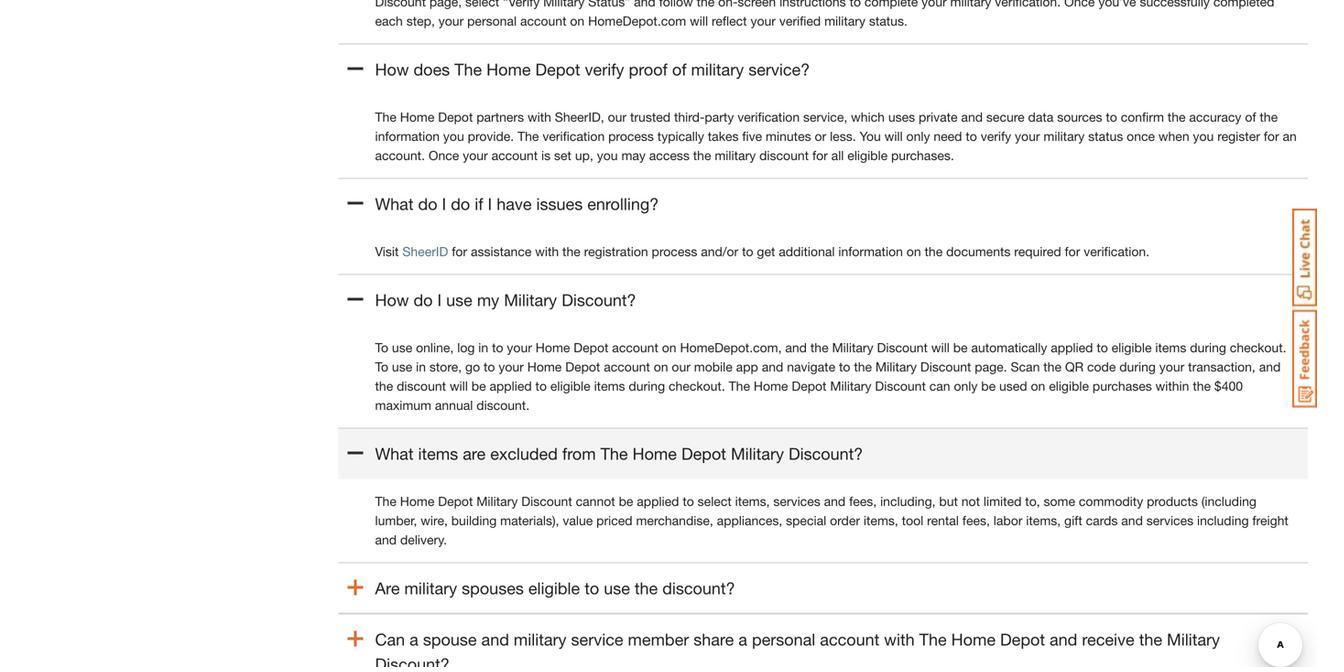 Task type: vqa. For each thing, say whether or not it's contained in the screenshot.
Discount within The Home Depot Military Discount cannot be applied to select items, services and fees,     including, but not limited to, some commodity products (including lumber, wire, building materials),     value priced merchandise, appliances, special order items, tool rental fees, labor items, gift cards and     services including freight and delivery.
yes



Task type: locate. For each thing, give the bounding box(es) containing it.
of up register
[[1245, 110, 1256, 125]]

including
[[1197, 514, 1249, 529]]

merchandise,
[[636, 514, 713, 529]]

0 vertical spatial our
[[608, 110, 627, 125]]

go
[[465, 360, 480, 375]]

1 how from the top
[[375, 60, 409, 79]]

verify down secure
[[981, 129, 1011, 144]]

data
[[1028, 110, 1054, 125]]

home inside can a spouse and military service member share a personal account with the home depot and receive the military discount?
[[951, 630, 996, 650]]

0 horizontal spatial items,
[[735, 494, 770, 509]]

for
[[1264, 129, 1279, 144], [813, 148, 828, 163], [452, 244, 467, 259], [1065, 244, 1080, 259]]

discount?
[[562, 290, 636, 310], [789, 444, 863, 464], [375, 655, 450, 668]]

military up building
[[477, 494, 518, 509]]

transaction,
[[1188, 360, 1256, 375]]

the left documents
[[925, 244, 943, 259]]

discount.
[[477, 398, 530, 413]]

annual
[[435, 398, 473, 413]]

enrolling?
[[587, 194, 659, 214]]

do for do
[[418, 194, 437, 214]]

military
[[504, 290, 557, 310], [832, 340, 874, 356], [876, 360, 917, 375], [830, 379, 872, 394], [731, 444, 784, 464], [477, 494, 518, 509], [1167, 630, 1220, 650]]

1 horizontal spatial of
[[1245, 110, 1256, 125]]

be down page.
[[981, 379, 996, 394]]

1 vertical spatial to
[[375, 360, 388, 375]]

what down the maximum
[[375, 444, 414, 464]]

during up purchases
[[1120, 360, 1156, 375]]

discount down minutes in the top of the page
[[760, 148, 809, 163]]

2 horizontal spatial items
[[1156, 340, 1187, 356]]

use left online,
[[392, 340, 412, 356]]

checkout. up transaction,
[[1230, 340, 1287, 356]]

the left registration
[[563, 244, 581, 259]]

1 horizontal spatial fees,
[[963, 514, 990, 529]]

code
[[1087, 360, 1116, 375]]

1 horizontal spatial items,
[[864, 514, 898, 529]]

do up sheerid
[[418, 194, 437, 214]]

1 vertical spatial discount?
[[789, 444, 863, 464]]

cannot
[[576, 494, 615, 509]]

2 what from the top
[[375, 444, 414, 464]]

1 vertical spatial our
[[672, 360, 691, 375]]

0 horizontal spatial verification
[[543, 129, 605, 144]]

will down the "uses" in the right of the page
[[885, 129, 903, 144]]

to left online,
[[375, 340, 388, 356]]

items up what items are excluded from the home depot military discount?
[[594, 379, 625, 394]]

can a spouse and military service member share a personal account with the home depot and receive the military discount?
[[375, 630, 1220, 668]]

our
[[608, 110, 627, 125], [672, 360, 691, 375]]

0 vertical spatial checkout.
[[1230, 340, 1287, 356]]

1 horizontal spatial verify
[[981, 129, 1011, 144]]

you up once at the left of page
[[443, 129, 464, 144]]

applied up qr
[[1051, 340, 1093, 356]]

during up transaction,
[[1190, 340, 1227, 356]]

do
[[418, 194, 437, 214], [451, 194, 470, 214], [414, 290, 433, 310]]

account
[[492, 148, 538, 163], [612, 340, 659, 356], [604, 360, 650, 375], [820, 630, 880, 650]]

(including
[[1202, 494, 1257, 509]]

0 vertical spatial with
[[528, 110, 551, 125]]

page.
[[975, 360, 1007, 375]]

0 vertical spatial process
[[608, 129, 654, 144]]

all
[[832, 148, 844, 163]]

1 vertical spatial process
[[652, 244, 697, 259]]

1 vertical spatial services
[[1147, 514, 1194, 529]]

0 horizontal spatial will
[[450, 379, 468, 394]]

you
[[443, 129, 464, 144], [1193, 129, 1214, 144], [597, 148, 618, 163]]

i for do
[[442, 194, 446, 214]]

2 horizontal spatial you
[[1193, 129, 1214, 144]]

what inside dropdown button
[[375, 194, 414, 214]]

1 vertical spatial discount
[[397, 379, 446, 394]]

and up order
[[824, 494, 846, 509]]

are military spouses eligible to use the discount? button
[[338, 563, 1308, 614]]

store,
[[430, 360, 462, 375]]

on left homedepot.com,
[[662, 340, 677, 356]]

i up online,
[[437, 290, 442, 310]]

what for what do i do if i have issues enrolling?
[[375, 194, 414, 214]]

how
[[375, 60, 409, 79], [375, 290, 409, 310]]

0 vertical spatial how
[[375, 60, 409, 79]]

and up navigate
[[785, 340, 807, 356]]

discount? up "the home depot military discount cannot be applied to select items, services and fees,     including, but not limited to, some commodity products (including lumber, wire, building materials),     value priced merchandise, appliances, special order items, tool rental fees, labor items, gift cards and     services including freight and delivery."
[[789, 444, 863, 464]]

1 vertical spatial how
[[375, 290, 409, 310]]

your down data
[[1015, 129, 1040, 144]]

to inside "the home depot military discount cannot be applied to select items, services and fees,     including, but not limited to, some commodity products (including lumber, wire, building materials),     value priced merchandise, appliances, special order items, tool rental fees, labor items, gift cards and     services including freight and delivery."
[[683, 494, 694, 509]]

1 vertical spatial fees,
[[963, 514, 990, 529]]

eligible up from
[[550, 379, 591, 394]]

the inside can a spouse and military service member share a personal account with the home depot and receive the military discount?
[[919, 630, 947, 650]]

for left an at the right of page
[[1264, 129, 1279, 144]]

home inside dropdown button
[[487, 60, 531, 79]]

0 horizontal spatial discount?
[[375, 655, 450, 668]]

your down how do i use my military discount?
[[507, 340, 532, 356]]

to up "merchandise,"
[[683, 494, 694, 509]]

eligible
[[848, 148, 888, 163], [1112, 340, 1152, 356], [550, 379, 591, 394], [1049, 379, 1089, 394], [528, 579, 580, 599]]

0 horizontal spatial only
[[906, 129, 930, 144]]

of inside dropdown button
[[672, 60, 687, 79]]

0 vertical spatial of
[[672, 60, 687, 79]]

1 vertical spatial will
[[932, 340, 950, 356]]

with inside "the home depot partners with sheerid, our trusted third-party verification service,     which uses private and secure data sources to confirm the accuracy of the information you provide.     the verification process typically takes five minutes or less.     you will only need to verify your military status once when you register for an account.     once your account is set up, you may access the military discount for all eligible purchases."
[[528, 110, 551, 125]]

within
[[1156, 379, 1189, 394]]

2 how from the top
[[375, 290, 409, 310]]

home inside "dropdown button"
[[633, 444, 677, 464]]

0 horizontal spatial of
[[672, 60, 687, 79]]

discount
[[760, 148, 809, 163], [397, 379, 446, 394]]

do for use
[[414, 290, 433, 310]]

account inside "the home depot partners with sheerid, our trusted third-party verification service,     which uses private and secure data sources to confirm the accuracy of the information you provide.     the verification process typically takes five minutes or less.     you will only need to verify your military status once when you register for an account.     once your account is set up, you may access the military discount for all eligible purchases."
[[492, 148, 538, 163]]

excluded
[[490, 444, 558, 464]]

access
[[649, 148, 690, 163]]

depot inside "the home depot military discount cannot be applied to select items, services and fees,     including, but not limited to, some commodity products (including lumber, wire, building materials),     value priced merchandise, appliances, special order items, tool rental fees, labor items, gift cards and     services including freight and delivery."
[[438, 494, 473, 509]]

eligible down you
[[848, 148, 888, 163]]

military inside can a spouse and military service member share a personal account with the home depot and receive the military discount?
[[1167, 630, 1220, 650]]

you down 'accuracy'
[[1193, 129, 1214, 144]]

use left my
[[446, 290, 473, 310]]

a right can
[[410, 630, 419, 650]]

items left are
[[418, 444, 458, 464]]

0 vertical spatial discount?
[[562, 290, 636, 310]]

items inside "dropdown button"
[[418, 444, 458, 464]]

the up register
[[1260, 110, 1278, 125]]

visit sheerid for assistance with the registration process and/or to get additional information on the documents required for verification.
[[375, 244, 1150, 259]]

1 vertical spatial information
[[839, 244, 903, 259]]

discount? down can
[[375, 655, 450, 668]]

how left does
[[375, 60, 409, 79]]

of
[[672, 60, 687, 79], [1245, 110, 1256, 125]]

maximum
[[375, 398, 431, 413]]

0 vertical spatial applied
[[1051, 340, 1093, 356]]

spouse
[[423, 630, 477, 650]]

1 horizontal spatial in
[[478, 340, 488, 356]]

1 horizontal spatial during
[[1120, 360, 1156, 375]]

0 vertical spatial information
[[375, 129, 440, 144]]

and
[[961, 110, 983, 125], [785, 340, 807, 356], [762, 360, 784, 375], [1259, 360, 1281, 375], [824, 494, 846, 509], [1122, 514, 1143, 529], [375, 533, 397, 548], [481, 630, 509, 650], [1050, 630, 1078, 650]]

military right receive
[[1167, 630, 1220, 650]]

on left documents
[[907, 244, 921, 259]]

the left discount?
[[635, 579, 658, 599]]

and left feedback link image
[[1259, 360, 1281, 375]]

eligible right spouses
[[528, 579, 580, 599]]

will inside "the home depot partners with sheerid, our trusted third-party verification service,     which uses private and secure data sources to confirm the accuracy of the information you provide.     the verification process typically takes five minutes or less.     you will only need to verify your military status once when you register for an account.     once your account is set up, you may access the military discount for all eligible purchases."
[[885, 129, 903, 144]]

1 horizontal spatial checkout.
[[1230, 340, 1287, 356]]

checkout. down mobile
[[669, 379, 725, 394]]

cards
[[1086, 514, 1118, 529]]

discount
[[877, 340, 928, 356], [921, 360, 971, 375], [875, 379, 926, 394], [521, 494, 572, 509]]

1 vertical spatial only
[[954, 379, 978, 394]]

to up the maximum
[[375, 360, 388, 375]]

how for how do i use my military discount?
[[375, 290, 409, 310]]

0 horizontal spatial discount
[[397, 379, 446, 394]]

only inside to use online, log in to your home depot account on homedepot.com,     and the military discount will be automatically applied to eligible items during checkout. to use in store, go to your home depot account on our mobile app and navigate to the military discount page.     scan the qr code during your transaction, and the discount will be applied to eligible items during checkout.     the home depot military discount can only be used on eligible purchases within the $400 maximum annual discount.
[[954, 379, 978, 394]]

once
[[1127, 129, 1155, 144]]

discount up the maximum
[[397, 379, 446, 394]]

0 horizontal spatial verify
[[585, 60, 624, 79]]

2 vertical spatial discount?
[[375, 655, 450, 668]]

typically
[[658, 129, 704, 144]]

less.
[[830, 129, 856, 144]]

be up the priced
[[619, 494, 633, 509]]

0 horizontal spatial services
[[774, 494, 821, 509]]

can a spouse and military service member share a personal account with the home depot and receive the military discount? button
[[338, 614, 1308, 668]]

only
[[906, 129, 930, 144], [954, 379, 978, 394]]

share
[[694, 630, 734, 650]]

but
[[939, 494, 958, 509]]

1 horizontal spatial a
[[739, 630, 747, 650]]

0 vertical spatial discount
[[760, 148, 809, 163]]

0 horizontal spatial our
[[608, 110, 627, 125]]

services down products at bottom right
[[1147, 514, 1194, 529]]

during up what items are excluded from the home depot military discount?
[[629, 379, 665, 394]]

uses
[[888, 110, 915, 125]]

discount?
[[663, 579, 735, 599]]

tool
[[902, 514, 924, 529]]

for left all
[[813, 148, 828, 163]]

service
[[571, 630, 623, 650]]

1 vertical spatial what
[[375, 444, 414, 464]]

will
[[885, 129, 903, 144], [932, 340, 950, 356], [450, 379, 468, 394]]

use
[[446, 290, 473, 310], [392, 340, 412, 356], [392, 360, 412, 375], [604, 579, 630, 599]]

partners
[[477, 110, 524, 125]]

2 horizontal spatial discount?
[[789, 444, 863, 464]]

or
[[815, 129, 826, 144]]

information up account.
[[375, 129, 440, 144]]

military inside dropdown button
[[504, 290, 557, 310]]

1 vertical spatial verify
[[981, 129, 1011, 144]]

the inside can a spouse and military service member share a personal account with the home depot and receive the military discount?
[[1139, 630, 1163, 650]]

will up can
[[932, 340, 950, 356]]

discount? inside can a spouse and military service member share a personal account with the home depot and receive the military discount?
[[375, 655, 450, 668]]

what
[[375, 194, 414, 214], [375, 444, 414, 464]]

the
[[455, 60, 482, 79], [375, 110, 397, 125], [518, 129, 539, 144], [729, 379, 750, 394], [601, 444, 628, 464], [375, 494, 397, 509], [919, 630, 947, 650]]

1 vertical spatial in
[[416, 360, 426, 375]]

process left and/or
[[652, 244, 697, 259]]

0 vertical spatial will
[[885, 129, 903, 144]]

items,
[[735, 494, 770, 509], [864, 514, 898, 529], [1026, 514, 1061, 529]]

1 horizontal spatial applied
[[637, 494, 679, 509]]

applied
[[1051, 340, 1093, 356], [490, 379, 532, 394], [637, 494, 679, 509]]

select
[[698, 494, 732, 509]]

1 horizontal spatial discount
[[760, 148, 809, 163]]

1 a from the left
[[410, 630, 419, 650]]

fees, up order
[[849, 494, 877, 509]]

how do i use my military discount? button
[[338, 274, 1308, 326]]

are
[[375, 579, 400, 599]]

0 horizontal spatial items
[[418, 444, 458, 464]]

0 vertical spatial verify
[[585, 60, 624, 79]]

0 horizontal spatial you
[[443, 129, 464, 144]]

only right can
[[954, 379, 978, 394]]

the home depot partners with sheerid, our trusted third-party verification service,     which uses private and secure data sources to confirm the accuracy of the information you provide.     the verification process typically takes five minutes or less.     you will only need to verify your military status once when you register for an account.     once your account is set up, you may access the military discount for all eligible purchases.
[[375, 110, 1297, 163]]

1 to from the top
[[375, 340, 388, 356]]

do down sheerid link
[[414, 290, 433, 310]]

verification up five
[[738, 110, 800, 125]]

items, up appliances,
[[735, 494, 770, 509]]

2 a from the left
[[739, 630, 747, 650]]

verify left proof
[[585, 60, 624, 79]]

depot
[[535, 60, 580, 79], [438, 110, 473, 125], [574, 340, 609, 356], [565, 360, 600, 375], [792, 379, 827, 394], [682, 444, 726, 464], [438, 494, 473, 509], [1000, 630, 1045, 650]]

home
[[487, 60, 531, 79], [400, 110, 435, 125], [536, 340, 570, 356], [527, 360, 562, 375], [754, 379, 788, 394], [633, 444, 677, 464], [400, 494, 435, 509], [951, 630, 996, 650]]

of right proof
[[672, 60, 687, 79]]

verification down sheerid,
[[543, 129, 605, 144]]

2 horizontal spatial will
[[932, 340, 950, 356]]

and inside "the home depot partners with sheerid, our trusted third-party verification service,     which uses private and secure data sources to confirm the accuracy of the information you provide.     the verification process typically takes five minutes or less.     you will only need to verify your military status once when you register for an account.     once your account is set up, you may access the military discount for all eligible purchases."
[[961, 110, 983, 125]]

our left mobile
[[672, 360, 691, 375]]

0 vertical spatial what
[[375, 194, 414, 214]]

special
[[786, 514, 826, 529]]

third-
[[674, 110, 705, 125]]

you right up,
[[597, 148, 618, 163]]

1 horizontal spatial will
[[885, 129, 903, 144]]

use up the maximum
[[392, 360, 412, 375]]

1 horizontal spatial only
[[954, 379, 978, 394]]

0 vertical spatial in
[[478, 340, 488, 356]]

what inside "dropdown button"
[[375, 444, 414, 464]]

1 horizontal spatial verification
[[738, 110, 800, 125]]

fees, down not
[[963, 514, 990, 529]]

your right go on the left
[[499, 360, 524, 375]]

products
[[1147, 494, 1198, 509]]

mobile
[[694, 360, 733, 375]]

0 vertical spatial only
[[906, 129, 930, 144]]

0 horizontal spatial in
[[416, 360, 426, 375]]

1 vertical spatial of
[[1245, 110, 1256, 125]]

military inside can a spouse and military service member share a personal account with the home depot and receive the military discount?
[[514, 630, 567, 650]]

1 horizontal spatial information
[[839, 244, 903, 259]]

what up the visit
[[375, 194, 414, 214]]

priced
[[597, 514, 633, 529]]

verify inside "the home depot partners with sheerid, our trusted third-party verification service,     which uses private and secure data sources to confirm the accuracy of the information you provide.     the verification process typically takes five minutes or less.     you will only need to verify your military status once when you register for an account.     once your account is set up, you may access the military discount for all eligible purchases."
[[981, 129, 1011, 144]]

2 vertical spatial with
[[884, 630, 915, 650]]

0 vertical spatial items
[[1156, 340, 1187, 356]]

1 horizontal spatial services
[[1147, 514, 1194, 529]]

military down navigate
[[830, 379, 872, 394]]

the right navigate
[[854, 360, 872, 375]]

1 horizontal spatial our
[[672, 360, 691, 375]]

registration
[[584, 244, 648, 259]]

how does the home depot verify proof of military service? button
[[338, 44, 1308, 95]]

the up when
[[1168, 110, 1186, 125]]

2 vertical spatial applied
[[637, 494, 679, 509]]

to up code
[[1097, 340, 1108, 356]]

lumber,
[[375, 514, 417, 529]]

and up need in the right of the page
[[961, 110, 983, 125]]

2 horizontal spatial during
[[1190, 340, 1227, 356]]

applied up "merchandise,"
[[637, 494, 679, 509]]

have
[[497, 194, 532, 214]]

1 what from the top
[[375, 194, 414, 214]]

will up annual
[[450, 379, 468, 394]]

items, left tool
[[864, 514, 898, 529]]

1 vertical spatial applied
[[490, 379, 532, 394]]

1 horizontal spatial discount?
[[562, 290, 636, 310]]

value
[[563, 514, 593, 529]]

account.
[[375, 148, 425, 163]]

scan
[[1011, 360, 1040, 375]]

1 vertical spatial items
[[594, 379, 625, 394]]

to up service
[[585, 579, 599, 599]]

use inside are military spouses eligible to use the discount? dropdown button
[[604, 579, 630, 599]]

use up service
[[604, 579, 630, 599]]

process inside "the home depot partners with sheerid, our trusted third-party verification service,     which uses private and secure data sources to confirm the accuracy of the information you provide.     the verification process typically takes five minutes or less.     you will only need to verify your military status once when you register for an account.     once your account is set up, you may access the military discount for all eligible purchases."
[[608, 129, 654, 144]]

depot inside "the home depot partners with sheerid, our trusted third-party verification service,     which uses private and secure data sources to confirm the accuracy of the information you provide.     the verification process typically takes five minutes or less.     you will only need to verify your military status once when you register for an account.     once your account is set up, you may access the military discount for all eligible purchases."
[[438, 110, 473, 125]]

1 vertical spatial with
[[535, 244, 559, 259]]

how does the home depot verify proof of military service?
[[375, 60, 810, 79]]

your down provide. on the left
[[463, 148, 488, 163]]

our left the trusted
[[608, 110, 627, 125]]

0 vertical spatial to
[[375, 340, 388, 356]]

items up within
[[1156, 340, 1187, 356]]

the right receive
[[1139, 630, 1163, 650]]

i right if
[[488, 194, 492, 214]]

homedepot.com,
[[680, 340, 782, 356]]

the inside "the home depot military discount cannot be applied to select items, services and fees,     including, but not limited to, some commodity products (including lumber, wire, building materials),     value priced merchandise, appliances, special order items, tool rental fees, labor items, gift cards and     services including freight and delivery."
[[375, 494, 397, 509]]

military inside "the home depot military discount cannot be applied to select items, services and fees,     including, but not limited to, some commodity products (including lumber, wire, building materials),     value priced merchandise, appliances, special order items, tool rental fees, labor items, gift cards and     services including freight and delivery."
[[477, 494, 518, 509]]

0 horizontal spatial a
[[410, 630, 419, 650]]

to inside dropdown button
[[585, 579, 599, 599]]

military
[[691, 60, 744, 79], [1044, 129, 1085, 144], [715, 148, 756, 163], [404, 579, 457, 599], [514, 630, 567, 650]]

the up navigate
[[811, 340, 829, 356]]

0 horizontal spatial during
[[629, 379, 665, 394]]

the inside dropdown button
[[455, 60, 482, 79]]

items, down to,
[[1026, 514, 1061, 529]]

purchases.
[[891, 148, 954, 163]]

0 horizontal spatial checkout.
[[669, 379, 725, 394]]

2 vertical spatial items
[[418, 444, 458, 464]]

0 horizontal spatial information
[[375, 129, 440, 144]]

0 horizontal spatial fees,
[[849, 494, 877, 509]]

in right log
[[478, 340, 488, 356]]

information
[[375, 129, 440, 144], [839, 244, 903, 259]]

2 vertical spatial will
[[450, 379, 468, 394]]



Task type: describe. For each thing, give the bounding box(es) containing it.
can
[[375, 630, 405, 650]]

gift
[[1065, 514, 1083, 529]]

discount? inside dropdown button
[[562, 290, 636, 310]]

the inside "dropdown button"
[[601, 444, 628, 464]]

you
[[860, 129, 881, 144]]

home inside "the home depot military discount cannot be applied to select items, services and fees,     including, but not limited to, some commodity products (including lumber, wire, building materials),     value priced merchandise, appliances, special order items, tool rental fees, labor items, gift cards and     services including freight and delivery."
[[400, 494, 435, 509]]

and down lumber,
[[375, 533, 397, 548]]

to right navigate
[[839, 360, 851, 375]]

need
[[934, 129, 962, 144]]

commodity
[[1079, 494, 1143, 509]]

be left 'automatically'
[[953, 340, 968, 356]]

private
[[919, 110, 958, 125]]

app
[[736, 360, 758, 375]]

and left receive
[[1050, 630, 1078, 650]]

visit
[[375, 244, 399, 259]]

1 horizontal spatial items
[[594, 379, 625, 394]]

to use online, log in to your home depot account on homedepot.com,     and the military discount will be automatically applied to eligible items during checkout. to use in store, go to your home depot account on our mobile app and navigate to the military discount page.     scan the qr code during your transaction, and the discount will be applied to eligible items during checkout.     the home depot military discount can only be used on eligible purchases within the $400 maximum annual discount.
[[375, 340, 1287, 413]]

proof
[[629, 60, 668, 79]]

live chat image
[[1293, 209, 1317, 307]]

with inside can a spouse and military service member share a personal account with the home depot and receive the military discount?
[[884, 630, 915, 650]]

limited
[[984, 494, 1022, 509]]

our inside "the home depot partners with sheerid, our trusted third-party verification service,     which uses private and secure data sources to confirm the accuracy of the information you provide.     the verification process typically takes five minutes or less.     you will only need to verify your military status once when you register for an account.     once your account is set up, you may access the military discount for all eligible purchases."
[[608, 110, 627, 125]]

appliances,
[[717, 514, 783, 529]]

2 horizontal spatial applied
[[1051, 340, 1093, 356]]

verification.
[[1084, 244, 1150, 259]]

is
[[541, 148, 551, 163]]

status
[[1088, 129, 1123, 144]]

are military spouses eligible to use the discount?
[[375, 579, 735, 599]]

military right are
[[404, 579, 457, 599]]

additional
[[779, 244, 835, 259]]

military up party at the right top of the page
[[691, 60, 744, 79]]

for right "required"
[[1065, 244, 1080, 259]]

navigate
[[787, 360, 836, 375]]

sheerid,
[[555, 110, 604, 125]]

$400
[[1215, 379, 1243, 394]]

of inside "the home depot partners with sheerid, our trusted third-party verification service,     which uses private and secure data sources to confirm the accuracy of the information you provide.     the verification process typically takes five minutes or less.     you will only need to verify your military status once when you register for an account.     once your account is set up, you may access the military discount for all eligible purchases."
[[1245, 110, 1256, 125]]

assistance
[[471, 244, 532, 259]]

to right need in the right of the page
[[966, 129, 977, 144]]

once
[[429, 148, 459, 163]]

be inside "the home depot military discount cannot be applied to select items, services and fees,     including, but not limited to, some commodity products (including lumber, wire, building materials),     value priced merchandise, appliances, special order items, tool rental fees, labor items, gift cards and     services including freight and delivery."
[[619, 494, 633, 509]]

1 vertical spatial during
[[1120, 360, 1156, 375]]

with for sheerid,
[[528, 110, 551, 125]]

the up the maximum
[[375, 379, 393, 394]]

home inside "the home depot partners with sheerid, our trusted third-party verification service,     which uses private and secure data sources to confirm the accuracy of the information you provide.     the verification process typically takes five minutes or less.     you will only need to verify your military status once when you register for an account.     once your account is set up, you may access the military discount for all eligible purchases."
[[400, 110, 435, 125]]

takes
[[708, 129, 739, 144]]

wire,
[[421, 514, 448, 529]]

how for how does the home depot verify proof of military service?
[[375, 60, 409, 79]]

eligible down qr
[[1049, 379, 1089, 394]]

register
[[1218, 129, 1260, 144]]

military up navigate
[[832, 340, 874, 356]]

order
[[830, 514, 860, 529]]

eligible inside are military spouses eligible to use the discount? dropdown button
[[528, 579, 580, 599]]

to left get
[[742, 244, 754, 259]]

what do i do if i have issues enrolling? button
[[338, 178, 1308, 230]]

military down "sources"
[[1044, 129, 1085, 144]]

discount? inside "dropdown button"
[[789, 444, 863, 464]]

depot inside dropdown button
[[535, 60, 580, 79]]

on left mobile
[[654, 360, 668, 375]]

some
[[1044, 494, 1075, 509]]

on down 'scan'
[[1031, 379, 1046, 394]]

sources
[[1057, 110, 1102, 125]]

minutes
[[766, 129, 811, 144]]

provide.
[[468, 129, 514, 144]]

party
[[705, 110, 734, 125]]

get
[[757, 244, 775, 259]]

including,
[[880, 494, 936, 509]]

use inside how do i use my military discount? dropdown button
[[446, 290, 473, 310]]

account inside can a spouse and military service member share a personal account with the home depot and receive the military discount?
[[820, 630, 880, 650]]

from
[[562, 444, 596, 464]]

the inside dropdown button
[[635, 579, 658, 599]]

military right navigate
[[876, 360, 917, 375]]

service?
[[749, 60, 810, 79]]

documents
[[946, 244, 1011, 259]]

to right go on the left
[[484, 360, 495, 375]]

purchases
[[1093, 379, 1152, 394]]

0 vertical spatial fees,
[[849, 494, 877, 509]]

used
[[999, 379, 1027, 394]]

required
[[1014, 244, 1061, 259]]

the down takes
[[693, 148, 711, 163]]

automatically
[[971, 340, 1047, 356]]

to up excluded
[[535, 379, 547, 394]]

labor
[[994, 514, 1023, 529]]

only inside "the home depot partners with sheerid, our trusted third-party verification service,     which uses private and secure data sources to confirm the accuracy of the information you provide.     the verification process typically takes five minutes or less.     you will only need to verify your military status once when you register for an account.     once your account is set up, you may access the military discount for all eligible purchases."
[[906, 129, 930, 144]]

0 vertical spatial during
[[1190, 340, 1227, 356]]

feedback link image
[[1293, 310, 1317, 409]]

1 vertical spatial verification
[[543, 129, 605, 144]]

the inside to use online, log in to your home depot account on homedepot.com,     and the military discount will be automatically applied to eligible items during checkout. to use in store, go to your home depot account on our mobile app and navigate to the military discount page.     scan the qr code during your transaction, and the discount will be applied to eligible items during checkout.     the home depot military discount can only be used on eligible purchases within the $400 maximum annual discount.
[[729, 379, 750, 394]]

confirm
[[1121, 110, 1164, 125]]

the left $400
[[1193, 379, 1211, 394]]

secure
[[987, 110, 1025, 125]]

trusted
[[630, 110, 671, 125]]

depot inside "dropdown button"
[[682, 444, 726, 464]]

up,
[[575, 148, 593, 163]]

and right spouse
[[481, 630, 509, 650]]

for right sheerid link
[[452, 244, 467, 259]]

to up status
[[1106, 110, 1117, 125]]

0 horizontal spatial applied
[[490, 379, 532, 394]]

which
[[851, 110, 885, 125]]

military inside "dropdown button"
[[731, 444, 784, 464]]

discount inside "the home depot military discount cannot be applied to select items, services and fees,     including, but not limited to, some commodity products (including lumber, wire, building materials),     value priced merchandise, appliances, special order items, tool rental fees, labor items, gift cards and     services including freight and delivery."
[[521, 494, 572, 509]]

2 horizontal spatial items,
[[1026, 514, 1061, 529]]

online,
[[416, 340, 454, 356]]

sheerid link
[[402, 244, 448, 259]]

be down go on the left
[[472, 379, 486, 394]]

what for what items are excluded from the home depot military discount?
[[375, 444, 414, 464]]

your up within
[[1160, 360, 1185, 375]]

and down commodity at the bottom right
[[1122, 514, 1143, 529]]

0 vertical spatial services
[[774, 494, 821, 509]]

freight
[[1253, 514, 1289, 529]]

five
[[742, 129, 762, 144]]

1 vertical spatial checkout.
[[669, 379, 725, 394]]

if
[[475, 194, 483, 214]]

to,
[[1025, 494, 1040, 509]]

qr
[[1065, 360, 1084, 375]]

can
[[930, 379, 951, 394]]

my
[[477, 290, 499, 310]]

when
[[1159, 129, 1190, 144]]

discount inside "the home depot partners with sheerid, our trusted third-party verification service,     which uses private and secure data sources to confirm the accuracy of the information you provide.     the verification process typically takes five minutes or less.     you will only need to verify your military status once when you register for an account.     once your account is set up, you may access the military discount for all eligible purchases."
[[760, 148, 809, 163]]

how do i use my military discount?
[[375, 290, 636, 310]]

the left qr
[[1044, 360, 1062, 375]]

does
[[414, 60, 450, 79]]

an
[[1283, 129, 1297, 144]]

to right log
[[492, 340, 503, 356]]

military down takes
[[715, 148, 756, 163]]

verify inside dropdown button
[[585, 60, 624, 79]]

what do i do if i have issues enrolling?
[[375, 194, 659, 214]]

may
[[622, 148, 646, 163]]

what items are excluded from the home depot military discount?
[[375, 444, 863, 464]]

do left if
[[451, 194, 470, 214]]

rental
[[927, 514, 959, 529]]

not
[[962, 494, 980, 509]]

information inside "the home depot partners with sheerid, our trusted third-party verification service,     which uses private and secure data sources to confirm the accuracy of the information you provide.     the verification process typically takes five minutes or less.     you will only need to verify your military status once when you register for an account.     once your account is set up, you may access the military discount for all eligible purchases."
[[375, 129, 440, 144]]

1 horizontal spatial you
[[597, 148, 618, 163]]

2 to from the top
[[375, 360, 388, 375]]

eligible inside "the home depot partners with sheerid, our trusted third-party verification service,     which uses private and secure data sources to confirm the accuracy of the information you provide.     the verification process typically takes five minutes or less.     you will only need to verify your military status once when you register for an account.     once your account is set up, you may access the military discount for all eligible purchases."
[[848, 148, 888, 163]]

building
[[451, 514, 497, 529]]

depot inside can a spouse and military service member share a personal account with the home depot and receive the military discount?
[[1000, 630, 1045, 650]]

receive
[[1082, 630, 1135, 650]]

accuracy
[[1189, 110, 1242, 125]]

log
[[457, 340, 475, 356]]

eligible up code
[[1112, 340, 1152, 356]]

discount inside to use online, log in to your home depot account on homedepot.com,     and the military discount will be automatically applied to eligible items during checkout. to use in store, go to your home depot account on our mobile app and navigate to the military discount page.     scan the qr code during your transaction, and the discount will be applied to eligible items during checkout.     the home depot military discount can only be used on eligible purchases within the $400 maximum annual discount.
[[397, 379, 446, 394]]

0 vertical spatial verification
[[738, 110, 800, 125]]

applied inside "the home depot military discount cannot be applied to select items, services and fees,     including, but not limited to, some commodity products (including lumber, wire, building materials),     value priced merchandise, appliances, special order items, tool rental fees, labor items, gift cards and     services including freight and delivery."
[[637, 494, 679, 509]]

and right the app
[[762, 360, 784, 375]]

2 vertical spatial during
[[629, 379, 665, 394]]

i for use
[[437, 290, 442, 310]]

with for the
[[535, 244, 559, 259]]

delivery.
[[400, 533, 447, 548]]

our inside to use online, log in to your home depot account on homedepot.com,     and the military discount will be automatically applied to eligible items during checkout. to use in store, go to your home depot account on our mobile app and navigate to the military discount page.     scan the qr code during your transaction, and the discount will be applied to eligible items during checkout.     the home depot military discount can only be used on eligible purchases within the $400 maximum annual discount.
[[672, 360, 691, 375]]



